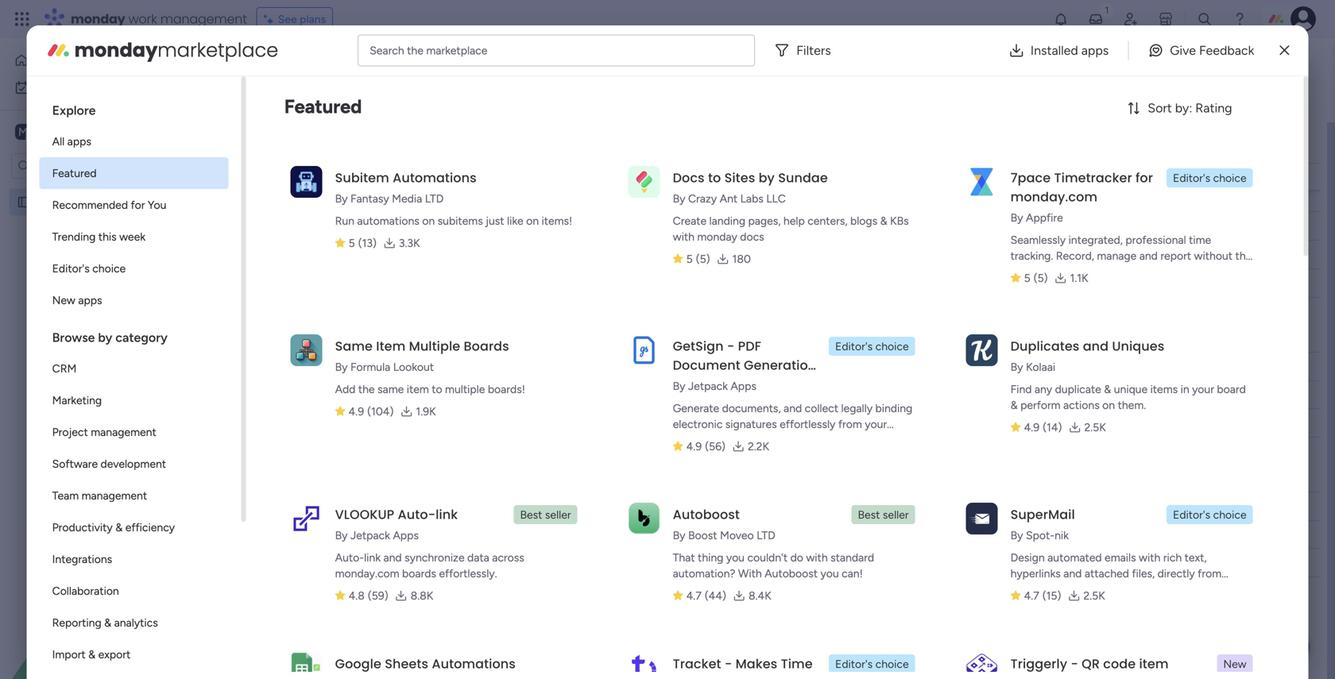 Task type: describe. For each thing, give the bounding box(es) containing it.
just
[[486, 214, 504, 228]]

docs to sites by sundae by crazy ant labs llc
[[673, 169, 828, 206]]

multiple
[[409, 337, 460, 355]]

from inside 'generate documents, and collect legally binding electronic signatures effortlessly from your monday.com boards'
[[839, 418, 862, 431]]

couldn't
[[748, 551, 788, 565]]

update feed image
[[1088, 11, 1104, 27]]

main for main workspace
[[37, 124, 64, 140]]

by down vlookup
[[335, 529, 348, 543]]

task up auto-link and synchronize data across monday.com boards effortlessly.
[[378, 500, 400, 513]]

4.7 (44)
[[687, 589, 727, 603]]

0 vertical spatial column information image
[[779, 171, 792, 183]]

efficiency
[[125, 521, 175, 535]]

status field for due date
[[617, 358, 657, 376]]

team
[[52, 489, 79, 503]]

status for due date
[[621, 360, 653, 374]]

due date for due date field related to the middle column information icon
[[723, 360, 768, 374]]

0 horizontal spatial you
[[726, 551, 745, 565]]

by left appfire
[[1011, 211, 1024, 225]]

time
[[781, 655, 813, 673]]

see
[[278, 12, 297, 26]]

with
[[738, 567, 762, 581]]

0 vertical spatial featured
[[284, 95, 362, 118]]

by jetpack apps for vlookup
[[335, 529, 419, 543]]

best for vlookup auto-link
[[520, 508, 543, 522]]

seller for vlookup auto-link
[[545, 508, 571, 522]]

by jetpack apps for getsign
[[673, 380, 757, 393]]

run automations on subitems just like on items!
[[335, 214, 573, 228]]

(56)
[[705, 440, 726, 454]]

task up media
[[378, 171, 400, 184]]

category
[[116, 330, 168, 345]]

autoboost inside that thing you couldn't do with standard automation? with autoboost you can!
[[765, 567, 818, 581]]

see plans button
[[257, 7, 333, 31]]

date for due date field related to column information icon to the top
[[745, 170, 768, 184]]

(5) for 180
[[696, 252, 710, 266]]

management for team management
[[82, 489, 147, 503]]

180
[[733, 252, 751, 266]]

angle down image
[[308, 100, 315, 112]]

date for first due date field from the bottom
[[745, 500, 768, 514]]

actions
[[1064, 399, 1100, 412]]

5 for by
[[349, 237, 355, 250]]

monday.com inside the "design automated emails with rich text, hyperlinks and attached files, directly from monday.com"
[[1011, 583, 1075, 597]]

notifications image
[[1053, 11, 1069, 27]]

by inside duplicates and uniques by kolaai
[[1011, 361, 1024, 374]]

1 horizontal spatial on
[[526, 214, 539, 228]]

productivity
[[52, 521, 113, 535]]

integrations
[[52, 553, 112, 566]]

see plans
[[278, 12, 326, 26]]

4.9 (56)
[[687, 440, 726, 454]]

by boost moveo ltd
[[673, 529, 776, 543]]

subitems
[[438, 214, 483, 228]]

collaboration
[[52, 585, 119, 598]]

productivity & efficiency option
[[39, 512, 229, 544]]

by inside browse by category 'heading'
[[98, 330, 112, 345]]

add
[[335, 383, 356, 396]]

workspace image
[[15, 123, 31, 141]]

table
[[512, 57, 539, 70]]

spot-
[[1026, 529, 1055, 543]]

with inside the "design automated emails with rich text, hyperlinks and attached files, directly from monday.com"
[[1139, 551, 1161, 565]]

management for project management
[[91, 426, 156, 439]]

software development option
[[39, 448, 229, 480]]

4.9 for duplicates
[[1024, 421, 1040, 434]]

and inside auto-link and synchronize data across monday.com boards effortlessly.
[[384, 551, 402, 565]]

1 image
[[1100, 1, 1115, 19]]

2 horizontal spatial new
[[1224, 658, 1247, 671]]

and inside duplicates and uniques by kolaai
[[1083, 337, 1109, 355]]

5 (13)
[[349, 237, 377, 250]]

Project Management field
[[242, 52, 445, 79]]

explore heading
[[39, 89, 229, 126]]

items!
[[542, 214, 573, 228]]

2
[[325, 192, 331, 205]]

items
[[1151, 383, 1178, 396]]

2 column information image from the top
[[669, 361, 681, 373]]

1 status field from the top
[[617, 168, 657, 186]]

plans
[[300, 12, 326, 26]]

kolaai
[[1026, 361, 1056, 374]]

generate
[[673, 402, 720, 415]]

best for autoboost
[[858, 508, 880, 522]]

0 horizontal spatial autoboost
[[673, 506, 740, 524]]

task 3
[[300, 220, 331, 234]]

timetracker
[[1055, 169, 1133, 187]]

triggerly - qr code item tracking
[[1011, 655, 1169, 680]]

editor's for time
[[836, 658, 873, 671]]

unique
[[1114, 383, 1148, 396]]

Search field
[[354, 95, 402, 117]]

for inside the 7pace timetracker for monday.com
[[1136, 169, 1153, 187]]

pdf
[[738, 337, 762, 355]]

0 vertical spatial auto-
[[398, 506, 436, 524]]

automated
[[1048, 551, 1102, 565]]

/
[[1253, 57, 1257, 70]]

editor's for monday.com
[[1173, 171, 1211, 185]]

by inside subitem automations by fantasy media ltd
[[335, 192, 348, 206]]

by up that at the right bottom
[[673, 529, 686, 543]]

attached
[[1085, 567, 1130, 581]]

4.9 for same
[[349, 405, 364, 419]]

perform
[[1021, 399, 1061, 412]]

2 horizontal spatial 5
[[1024, 271, 1031, 285]]

monday.com inside auto-link and synchronize data across monday.com boards effortlessly.
[[335, 567, 400, 581]]

moveo
[[720, 529, 754, 543]]

Completed field
[[269, 326, 359, 347]]

Search in workspace field
[[33, 157, 133, 175]]

- for getsign
[[727, 337, 735, 355]]

4.9 (14)
[[1024, 421, 1062, 434]]

centers,
[[808, 214, 848, 228]]

0 horizontal spatial marketplace
[[158, 37, 278, 64]]

professional
[[1126, 233, 1187, 247]]

tracket - makes time work
[[673, 655, 813, 680]]

electronic
[[673, 418, 723, 431]]

project inside project management option
[[52, 426, 88, 439]]

marketing option
[[39, 385, 229, 417]]

1 horizontal spatial marketplace
[[426, 44, 488, 57]]

app logo image for generate documents, and collect legally binding electronic signatures effortlessly from your monday.com boards
[[629, 334, 660, 366]]

project management option
[[39, 417, 229, 448]]

same item multiple boards by formula lookout
[[335, 337, 509, 374]]

binding
[[876, 402, 913, 415]]

all
[[52, 135, 65, 148]]

documents,
[[722, 402, 781, 415]]

getsign
[[673, 337, 724, 355]]

1 vertical spatial you
[[821, 567, 839, 581]]

ltd inside subitem automations by fantasy media ltd
[[425, 192, 444, 206]]

all apps
[[52, 135, 91, 148]]

monday marketplace image
[[46, 38, 71, 63]]

& left efficiency
[[115, 521, 123, 535]]

5 for sites
[[687, 252, 693, 266]]

generate documents, and collect legally binding electronic signatures effortlessly from your monday.com boards
[[673, 402, 913, 447]]

llc
[[767, 192, 786, 206]]

list box containing explore
[[39, 89, 229, 680]]

project inside project management list box
[[37, 196, 73, 209]]

mar for mar 9
[[732, 220, 750, 233]]

synchronize
[[405, 551, 465, 565]]

with inside that thing you couldn't do with standard automation? with autoboost you can!
[[806, 551, 828, 565]]

public board image
[[17, 195, 32, 210]]

monday for monday marketplace
[[74, 37, 158, 64]]

workspace selection element
[[15, 122, 133, 143]]

lottie animation element
[[0, 519, 203, 680]]

1 horizontal spatial 4.9
[[687, 440, 702, 454]]

editor's inside option
[[52, 262, 90, 275]]

monday inside create landing pages, help centers, blogs & kbs with monday docs
[[697, 230, 738, 244]]

like
[[507, 214, 524, 228]]

editor's choice for time
[[836, 658, 909, 671]]

development
[[101, 458, 166, 471]]

due date for due date field related to column information icon to the top
[[723, 170, 768, 184]]

create
[[673, 214, 707, 228]]

effortlessly.
[[439, 567, 497, 581]]

1 vertical spatial automations
[[432, 655, 516, 673]]

across
[[492, 551, 525, 565]]

project inside 'project management' field
[[246, 52, 309, 78]]

& left unique
[[1104, 383, 1112, 396]]

select product image
[[14, 11, 30, 27]]

record,
[[1056, 249, 1095, 263]]

kbs
[[890, 214, 909, 228]]

filters button
[[768, 35, 844, 66]]

0 vertical spatial link
[[436, 506, 458, 524]]

0 horizontal spatial item
[[407, 383, 429, 396]]

choice for monday.com
[[1214, 171, 1247, 185]]

app logo image left tracking
[[966, 652, 998, 680]]

from inside the "design automated emails with rich text, hyperlinks and attached files, directly from monday.com"
[[1198, 567, 1222, 581]]

sort
[[1148, 101, 1172, 116]]

explore
[[52, 103, 96, 118]]

seamlessly
[[1011, 233, 1066, 247]]

crm option
[[39, 353, 229, 385]]

& left analytics
[[104, 617, 111, 630]]

on inside find any duplicate & unique items in your board & perform actions on them.
[[1103, 399, 1115, 412]]

5 (5) for create landing pages, help centers, blogs & kbs with monday docs
[[687, 252, 710, 266]]

google
[[335, 655, 382, 673]]

the inside seamlessly integrated, professional time tracking. record, manage and report without the extra work.
[[1236, 249, 1252, 263]]

project management list box
[[0, 186, 203, 430]]

choice for time
[[876, 658, 909, 671]]

new task
[[247, 99, 294, 112]]

4.9 (104)
[[349, 405, 394, 419]]

rating
[[1196, 101, 1233, 116]]

create landing pages, help centers, blogs & kbs with monday docs
[[673, 214, 909, 244]]

link inside auto-link and synchronize data across monday.com boards effortlessly.
[[364, 551, 381, 565]]

2 vertical spatial column information image
[[669, 500, 681, 513]]

analytics
[[114, 617, 158, 630]]

collaboration option
[[39, 576, 229, 607]]

team management
[[52, 489, 147, 503]]

installed apps
[[1031, 43, 1109, 58]]

app logo image for run automations on subitems just like on items!
[[291, 166, 322, 198]]

add view image
[[560, 58, 567, 69]]

done
[[623, 191, 650, 204]]

editor's choice up text,
[[1173, 508, 1247, 522]]

that
[[673, 551, 695, 565]]

software development
[[52, 458, 166, 471]]

for inside option
[[131, 198, 145, 212]]

by inside the docs to sites by sundae by crazy ant labs llc
[[759, 169, 775, 187]]

1 vertical spatial ltd
[[757, 529, 776, 543]]

dapulse x slim image
[[1280, 41, 1290, 60]]



Task type: vqa. For each thing, say whether or not it's contained in the screenshot.


Task type: locate. For each thing, give the bounding box(es) containing it.
by up generate
[[673, 380, 686, 393]]

1 vertical spatial to
[[432, 383, 442, 396]]

- left qr
[[1071, 655, 1079, 673]]

2 seller from the left
[[883, 508, 909, 522]]

your inside 'generate documents, and collect legally binding electronic signatures effortlessly from your monday.com boards'
[[865, 418, 887, 431]]

week
[[119, 230, 145, 244]]

1 horizontal spatial from
[[1198, 567, 1222, 581]]

by up add
[[335, 361, 348, 374]]

featured option
[[39, 157, 229, 189]]

&
[[880, 214, 888, 228], [1104, 383, 1112, 396], [1011, 399, 1018, 412], [115, 521, 123, 535], [104, 617, 111, 630], [88, 648, 96, 662]]

- inside triggerly - qr code item tracking
[[1071, 655, 1079, 673]]

0 vertical spatial you
[[726, 551, 745, 565]]

1 vertical spatial column information image
[[669, 361, 681, 373]]

- for tracket
[[725, 655, 732, 673]]

project management inside field
[[246, 52, 441, 78]]

4.7 (15)
[[1024, 589, 1062, 603]]

with down create
[[673, 230, 695, 244]]

1 vertical spatial 5
[[687, 252, 693, 266]]

by right 2
[[335, 192, 348, 206]]

invite / 1 button
[[1193, 51, 1272, 76]]

column information image up collection
[[779, 361, 792, 373]]

0 vertical spatial monday
[[71, 10, 125, 28]]

3 due date from the top
[[723, 500, 768, 514]]

blogs
[[851, 214, 878, 228]]

0 vertical spatial column information image
[[669, 171, 681, 183]]

new apps option
[[39, 285, 229, 316]]

media
[[392, 192, 422, 206]]

7pace timetracker for monday.com
[[1011, 169, 1153, 206]]

3 due date field from the top
[[719, 498, 772, 516]]

1 horizontal spatial apps
[[731, 380, 757, 393]]

3.3k
[[399, 237, 420, 250]]

due for due date field related to the middle column information icon
[[723, 360, 743, 374]]

by
[[759, 169, 775, 187], [98, 330, 112, 345]]

(5) left 180
[[696, 252, 710, 266]]

due up ant
[[723, 170, 743, 184]]

seller for autoboost
[[883, 508, 909, 522]]

4.9 left (104)
[[349, 405, 364, 419]]

0 vertical spatial mar
[[732, 191, 750, 204]]

app logo image for seamlessly integrated, professional time tracking. record, manage and report without the extra work.
[[966, 166, 998, 198]]

1 vertical spatial for
[[131, 198, 145, 212]]

editor's for document
[[836, 340, 873, 353]]

trending this week option
[[39, 221, 229, 253]]

4.7
[[687, 589, 702, 603], [1024, 589, 1040, 603]]

1 due date field from the top
[[719, 168, 772, 186]]

Owner field
[[523, 498, 565, 516]]

design automated emails with rich text, hyperlinks and attached files, directly from monday.com
[[1011, 551, 1222, 597]]

productivity & efficiency
[[52, 521, 175, 535]]

on left them.
[[1103, 399, 1115, 412]]

3
[[325, 220, 331, 234]]

import & export option
[[39, 639, 229, 671]]

to
[[708, 169, 721, 187], [432, 383, 442, 396]]

featured down 'project management' field
[[284, 95, 362, 118]]

due date field for the middle column information icon
[[719, 358, 772, 376]]

1 vertical spatial 5 (5)
[[1024, 271, 1048, 285]]

data
[[467, 551, 490, 565]]

project management inside list box
[[37, 196, 142, 209]]

5
[[349, 237, 355, 250], [687, 252, 693, 266], [1024, 271, 1031, 285]]

2 status from the top
[[621, 360, 653, 374]]

main inside "button"
[[486, 57, 510, 70]]

2 best from the left
[[858, 508, 880, 522]]

0 vertical spatial apps
[[1082, 43, 1109, 58]]

apps down update feed image
[[1082, 43, 1109, 58]]

2 vertical spatial due date
[[723, 500, 768, 514]]

main for main table
[[486, 57, 510, 70]]

editor's choice for document
[[836, 340, 909, 353]]

2.5k down actions
[[1085, 421, 1106, 434]]

and inside seamlessly integrated, professional time tracking. record, manage and report without the extra work.
[[1140, 249, 1158, 263]]

by jetpack apps
[[673, 380, 757, 393], [335, 529, 419, 543]]

& left export
[[88, 648, 96, 662]]

automations inside subitem automations by fantasy media ltd
[[393, 169, 477, 187]]

(5) for 1.1k
[[1034, 271, 1048, 285]]

boards inside 'generate documents, and collect legally binding electronic signatures effortlessly from your monday.com boards'
[[740, 434, 774, 447]]

8
[[752, 191, 758, 204]]

sites
[[725, 169, 755, 187]]

2 due date from the top
[[723, 360, 768, 374]]

v2 done deadline image
[[696, 190, 708, 205]]

5 down create
[[687, 252, 693, 266]]

board
[[1217, 383, 1246, 396]]

without
[[1194, 249, 1233, 263]]

find
[[1011, 383, 1032, 396]]

1 vertical spatial column information image
[[779, 361, 792, 373]]

mar left 9 on the top of page
[[732, 220, 750, 233]]

by left spot-
[[1011, 529, 1024, 543]]

due date field up mar 8
[[719, 168, 772, 186]]

monday.com inside 'generate documents, and collect legally binding electronic signatures effortlessly from your monday.com boards'
[[673, 434, 737, 447]]

same
[[335, 337, 373, 355]]

0 horizontal spatial auto-
[[335, 551, 364, 565]]

apps for new apps
[[78, 294, 102, 307]]

on right like
[[526, 214, 539, 228]]

2 vertical spatial due date field
[[719, 498, 772, 516]]

apps up browse
[[78, 294, 102, 307]]

ltd
[[425, 192, 444, 206], [757, 529, 776, 543]]

2 horizontal spatial on
[[1103, 399, 1115, 412]]

app logo image for design automated emails with rich text, hyperlinks and attached files, directly from monday.com
[[966, 503, 998, 535]]

apps for installed apps
[[1082, 43, 1109, 58]]

uniques
[[1112, 337, 1165, 355]]

1 vertical spatial your
[[865, 418, 887, 431]]

you
[[726, 551, 745, 565], [821, 567, 839, 581]]

2 4.7 from the left
[[1024, 589, 1040, 603]]

jetpack for vlookup
[[351, 529, 390, 543]]

item inside triggerly - qr code item tracking
[[1140, 655, 1169, 673]]

2 horizontal spatial with
[[1139, 551, 1161, 565]]

automations right sheets
[[432, 655, 516, 673]]

editor's up text,
[[1173, 508, 1211, 522]]

app logo image left 7pace
[[966, 166, 998, 198]]

mar left 8
[[732, 191, 750, 204]]

monday.com inside the 7pace timetracker for monday.com
[[1011, 188, 1098, 206]]

with up files,
[[1139, 551, 1161, 565]]

1 horizontal spatial the
[[407, 44, 424, 57]]

due date up mar 8
[[723, 170, 768, 184]]

- inside tracket - makes time work
[[725, 655, 732, 673]]

on down media
[[422, 214, 435, 228]]

0 horizontal spatial project management
[[37, 196, 142, 209]]

0 horizontal spatial main
[[37, 124, 64, 140]]

2 due from the top
[[723, 360, 743, 374]]

1 horizontal spatial link
[[436, 506, 458, 524]]

- left pdf
[[727, 337, 735, 355]]

1 horizontal spatial by
[[759, 169, 775, 187]]

0 vertical spatial ltd
[[425, 192, 444, 206]]

search the marketplace
[[370, 44, 488, 57]]

mar 9
[[732, 220, 758, 233]]

1 seller from the left
[[545, 508, 571, 522]]

installed apps button
[[996, 35, 1122, 66]]

app logo image for auto-link and synchronize data across monday.com boards effortlessly.
[[291, 503, 322, 535]]

1
[[1260, 57, 1265, 70]]

0 horizontal spatial ltd
[[425, 192, 444, 206]]

2 vertical spatial date
[[745, 500, 768, 514]]

0 horizontal spatial your
[[865, 418, 887, 431]]

management inside project management option
[[91, 426, 156, 439]]

0 horizontal spatial (5)
[[696, 252, 710, 266]]

seamlessly integrated, professional time tracking. record, manage and report without the extra work.
[[1011, 233, 1252, 279]]

automations up media
[[393, 169, 477, 187]]

2 status field from the top
[[617, 358, 657, 376]]

help image
[[1232, 11, 1248, 27]]

with inside create landing pages, help centers, blogs & kbs with monday docs
[[673, 230, 695, 244]]

1 vertical spatial boards
[[402, 567, 436, 581]]

by
[[335, 192, 348, 206], [673, 192, 686, 206], [1011, 211, 1024, 225], [335, 361, 348, 374], [1011, 361, 1024, 374], [673, 380, 686, 393], [335, 529, 348, 543], [673, 529, 686, 543], [1011, 529, 1024, 543]]

team management option
[[39, 480, 229, 512]]

labs
[[741, 192, 764, 206]]

you left the can!
[[821, 567, 839, 581]]

- for triggerly
[[1071, 655, 1079, 673]]

1 vertical spatial the
[[1236, 249, 1252, 263]]

5 down tracking.
[[1024, 271, 1031, 285]]

1 vertical spatial new
[[52, 294, 75, 307]]

2.5k
[[1085, 421, 1106, 434], [1084, 589, 1106, 603]]

search everything image
[[1197, 11, 1213, 27]]

integrations option
[[39, 544, 229, 576]]

0 horizontal spatial 4.9
[[349, 405, 364, 419]]

1 horizontal spatial 4.7
[[1024, 589, 1040, 603]]

lottie animation image
[[0, 519, 203, 680]]

featured inside featured option
[[52, 167, 97, 180]]

triggerly
[[1011, 655, 1068, 673]]

0 vertical spatial autoboost
[[673, 506, 740, 524]]

1 vertical spatial link
[[364, 551, 381, 565]]

best seller up across
[[520, 508, 571, 522]]

0 vertical spatial date
[[745, 170, 768, 184]]

(5) down tracking.
[[1034, 271, 1048, 285]]

due date field for column information icon to the top
[[719, 168, 772, 186]]

for left you
[[131, 198, 145, 212]]

item right code
[[1140, 655, 1169, 673]]

browse by category heading
[[39, 316, 229, 353]]

status field for owner
[[617, 498, 657, 516]]

5 left (13)
[[349, 237, 355, 250]]

boost
[[688, 529, 718, 543]]

monday for monday work management
[[71, 10, 125, 28]]

tracking
[[1011, 675, 1065, 680]]

mar for mar 8
[[732, 191, 750, 204]]

to up v2 done deadline icon
[[708, 169, 721, 187]]

apps for auto-
[[393, 529, 419, 543]]

main table
[[486, 57, 539, 70]]

0 vertical spatial management
[[160, 10, 247, 28]]

link up synchronize
[[436, 506, 458, 524]]

3 status from the top
[[621, 500, 653, 514]]

& inside create landing pages, help centers, blogs & kbs with monday docs
[[880, 214, 888, 228]]

by right browse
[[98, 330, 112, 345]]

qr
[[1082, 655, 1100, 673]]

app logo image left docs
[[629, 166, 660, 198]]

browse by category
[[52, 330, 168, 345]]

apps up documents,
[[731, 380, 757, 393]]

column information image
[[779, 171, 792, 183], [779, 361, 792, 373], [669, 500, 681, 513]]

integrated,
[[1069, 233, 1123, 247]]

best up the standard
[[858, 508, 880, 522]]

monday work management
[[71, 10, 247, 28]]

auto- up 4.8
[[335, 551, 364, 565]]

app logo image left getsign
[[629, 334, 660, 366]]

due up the esign
[[723, 360, 743, 374]]

v2 search image
[[342, 97, 354, 115]]

to inside the docs to sites by sundae by crazy ant labs llc
[[708, 169, 721, 187]]

date up the moveo
[[745, 500, 768, 514]]

due for due date field related to column information icon to the top
[[723, 170, 743, 184]]

project up task
[[246, 52, 309, 78]]

1 horizontal spatial jetpack
[[688, 380, 728, 393]]

that thing you couldn't do with standard automation? with autoboost you can!
[[673, 551, 875, 581]]

0 horizontal spatial new
[[52, 294, 75, 307]]

0 vertical spatial item
[[407, 383, 429, 396]]

1 horizontal spatial boards
[[740, 434, 774, 447]]

management up productivity & efficiency
[[82, 489, 147, 503]]

1 vertical spatial item
[[1140, 655, 1169, 673]]

jetpack down document
[[688, 380, 728, 393]]

9
[[752, 220, 758, 233]]

1 due date from the top
[[723, 170, 768, 184]]

3 date from the top
[[745, 500, 768, 514]]

by jetpack apps down document
[[673, 380, 757, 393]]

boards down synchronize
[[402, 567, 436, 581]]

the for add the same item to multiple boards!
[[358, 383, 375, 396]]

by up llc
[[759, 169, 775, 187]]

apps for -
[[731, 380, 757, 393]]

recommended for you
[[52, 198, 167, 212]]

4.8 (59)
[[349, 589, 388, 603]]

and inside getsign - pdf document generation and esign collection
[[673, 376, 699, 394]]

management up development
[[91, 426, 156, 439]]

due
[[723, 170, 743, 184], [723, 360, 743, 374], [723, 500, 743, 514]]

2.5k for monday.com
[[1084, 589, 1106, 603]]

the for search the marketplace
[[407, 44, 424, 57]]

main
[[486, 57, 510, 70], [37, 124, 64, 140]]

1 vertical spatial by
[[98, 330, 112, 345]]

monday.com up appfire
[[1011, 188, 1098, 206]]

main right workspace image
[[37, 124, 64, 140]]

and down automated
[[1064, 567, 1082, 581]]

marketing
[[52, 394, 102, 407]]

by up find
[[1011, 361, 1024, 374]]

the right add
[[358, 383, 375, 396]]

3 due from the top
[[723, 500, 743, 514]]

getsign - pdf document generation and esign collection
[[673, 337, 817, 394]]

editor's choice for monday.com
[[1173, 171, 1247, 185]]

recommended for you option
[[39, 189, 229, 221]]

and inside 'generate documents, and collect legally binding electronic signatures effortlessly from your monday.com boards'
[[784, 402, 802, 415]]

item
[[407, 383, 429, 396], [1140, 655, 1169, 673]]

editor's right time
[[836, 658, 873, 671]]

4.9 left (56)
[[687, 440, 702, 454]]

5 (5) for seamlessly integrated, professional time tracking. record, manage and report without the extra work.
[[1024, 271, 1048, 285]]

you up the with
[[726, 551, 745, 565]]

2 vertical spatial status
[[621, 500, 653, 514]]

0 vertical spatial due date
[[723, 170, 768, 184]]

editor's choice inside option
[[52, 262, 126, 275]]

1 column information image from the top
[[669, 171, 681, 183]]

due date field up the moveo
[[719, 498, 772, 516]]

1 horizontal spatial for
[[1136, 169, 1153, 187]]

2 vertical spatial management
[[82, 489, 147, 503]]

boards inside auto-link and synchronize data across monday.com boards effortlessly.
[[402, 567, 436, 581]]

0 horizontal spatial to
[[432, 383, 442, 396]]

1 best from the left
[[520, 508, 543, 522]]

task down item
[[378, 360, 400, 373]]

new apps
[[52, 294, 102, 307]]

1 due from the top
[[723, 170, 743, 184]]

all apps option
[[39, 126, 229, 157]]

1 vertical spatial jetpack
[[351, 529, 390, 543]]

editor's up time
[[1173, 171, 1211, 185]]

tracket
[[673, 655, 722, 673]]

date up 8
[[745, 170, 768, 184]]

apps inside button
[[1082, 43, 1109, 58]]

and inside the "design automated emails with rich text, hyperlinks and attached files, directly from monday.com"
[[1064, 567, 1082, 581]]

app logo image left kolaai at the bottom of the page
[[966, 334, 998, 366]]

supermail
[[1011, 506, 1075, 524]]

0 vertical spatial apps
[[731, 380, 757, 393]]

monday down landing
[[697, 230, 738, 244]]

docs
[[740, 230, 765, 244]]

due up the moveo
[[723, 500, 743, 514]]

2 date from the top
[[745, 360, 768, 374]]

by inside the docs to sites by sundae by crazy ant labs llc
[[673, 192, 686, 206]]

feedback
[[1200, 43, 1255, 58]]

0 horizontal spatial by jetpack apps
[[335, 529, 419, 543]]

0 vertical spatial (5)
[[696, 252, 710, 266]]

0 horizontal spatial from
[[839, 418, 862, 431]]

new inside 'new task' button
[[247, 99, 271, 112]]

app logo image for find any duplicate & unique items in your board & perform actions on them.
[[966, 334, 998, 366]]

1 horizontal spatial item
[[1140, 655, 1169, 673]]

sundae
[[778, 169, 828, 187]]

monday
[[71, 10, 125, 28], [74, 37, 158, 64], [697, 230, 738, 244]]

1 vertical spatial (5)
[[1034, 271, 1048, 285]]

appfire
[[1026, 211, 1063, 225]]

Status field
[[617, 168, 657, 186], [617, 358, 657, 376], [617, 498, 657, 516]]

new for new task
[[247, 99, 271, 112]]

option
[[0, 188, 203, 191]]

automation?
[[673, 567, 736, 581]]

2 vertical spatial 4.9
[[687, 440, 702, 454]]

app logo image left 2
[[291, 166, 322, 198]]

1 vertical spatial from
[[1198, 567, 1222, 581]]

code
[[1104, 655, 1136, 673]]

4.7 for supermail
[[1024, 589, 1040, 603]]

0 horizontal spatial best seller
[[520, 508, 571, 522]]

help
[[784, 214, 805, 228]]

main inside "workspace selection" element
[[37, 124, 64, 140]]

1 vertical spatial 4.9
[[1024, 421, 1040, 434]]

best seller for vlookup auto-link
[[520, 508, 571, 522]]

date for due date field related to the middle column information icon
[[745, 360, 768, 374]]

editor's
[[1173, 171, 1211, 185], [52, 262, 90, 275], [836, 340, 873, 353], [1173, 508, 1211, 522], [836, 658, 873, 671]]

3 status field from the top
[[617, 498, 657, 516]]

monday marketplace image
[[1158, 11, 1174, 27]]

monday marketplace
[[74, 37, 278, 64]]

1 horizontal spatial new
[[247, 99, 271, 112]]

0 horizontal spatial 5 (5)
[[687, 252, 710, 266]]

2.5k down attached
[[1084, 589, 1106, 603]]

4.7 for autoboost
[[687, 589, 702, 603]]

m
[[18, 125, 28, 139]]

vlookup auto-link
[[335, 506, 458, 524]]

management inside field
[[314, 52, 441, 78]]

the right the without
[[1236, 249, 1252, 263]]

work.
[[1039, 265, 1065, 279]]

autoboost up boost at the bottom right of page
[[673, 506, 740, 524]]

editor's choice option
[[39, 253, 229, 285]]

management up search field
[[314, 52, 441, 78]]

0 horizontal spatial boards
[[402, 567, 436, 581]]

1 horizontal spatial you
[[821, 567, 839, 581]]

0 horizontal spatial apps
[[393, 529, 419, 543]]

from down text,
[[1198, 567, 1222, 581]]

0 horizontal spatial on
[[422, 214, 435, 228]]

choice inside option
[[92, 262, 126, 275]]

column information image up create
[[669, 171, 681, 183]]

1 vertical spatial apps
[[393, 529, 419, 543]]

app logo image left work on the right of the page
[[629, 652, 660, 680]]

give feedback link
[[1135, 35, 1267, 66]]

& down find
[[1011, 399, 1018, 412]]

duplicates
[[1011, 337, 1080, 355]]

jetpack for getsign
[[688, 380, 728, 393]]

1 status from the top
[[621, 170, 653, 184]]

2 horizontal spatial 4.9
[[1024, 421, 1040, 434]]

1 4.7 from the left
[[687, 589, 702, 603]]

apps for all apps
[[67, 135, 91, 148]]

task left 2
[[300, 192, 322, 205]]

1 horizontal spatial to
[[708, 169, 721, 187]]

choice for document
[[876, 340, 909, 353]]

1 vertical spatial auto-
[[335, 551, 364, 565]]

the right search
[[407, 44, 424, 57]]

Due date field
[[719, 168, 772, 186], [719, 358, 772, 376], [719, 498, 772, 516]]

0 vertical spatial from
[[839, 418, 862, 431]]

2 due date field from the top
[[719, 358, 772, 376]]

document
[[673, 357, 741, 374]]

app logo image left google
[[291, 652, 322, 680]]

1 date from the top
[[745, 170, 768, 184]]

2 vertical spatial due
[[723, 500, 743, 514]]

by left v2 done deadline icon
[[673, 192, 686, 206]]

0 vertical spatial main
[[486, 57, 510, 70]]

crazy
[[688, 192, 717, 206]]

column information image up that at the right bottom
[[669, 500, 681, 513]]

by inside same item multiple boards by formula lookout
[[335, 361, 348, 374]]

due date for first due date field from the bottom
[[723, 500, 768, 514]]

by:
[[1176, 101, 1193, 116]]

editor's choice up time
[[1173, 171, 1247, 185]]

gary orlando image
[[1291, 6, 1316, 32]]

ant
[[720, 192, 738, 206]]

0 horizontal spatial best
[[520, 508, 543, 522]]

monday down work
[[74, 37, 158, 64]]

0 vertical spatial your
[[1193, 383, 1215, 396]]

1 horizontal spatial best seller
[[858, 508, 909, 522]]

new inside new apps option
[[52, 294, 75, 307]]

0 vertical spatial status field
[[617, 168, 657, 186]]

management inside team management option
[[82, 489, 147, 503]]

run
[[335, 214, 355, 228]]

1 vertical spatial featured
[[52, 167, 97, 180]]

new
[[247, 99, 271, 112], [52, 294, 75, 307], [1224, 658, 1247, 671]]

your inside find any duplicate & unique items in your board & perform actions on them.
[[1193, 383, 1215, 396]]

column information image
[[669, 171, 681, 183], [669, 361, 681, 373]]

- inside getsign - pdf document generation and esign collection
[[727, 337, 735, 355]]

2 best seller from the left
[[858, 508, 909, 522]]

1 vertical spatial status
[[621, 360, 653, 374]]

invite
[[1223, 57, 1250, 70]]

0 vertical spatial by
[[759, 169, 775, 187]]

best seller for autoboost
[[858, 508, 909, 522]]

app logo image for create landing pages, help centers, blogs & kbs with monday docs
[[629, 166, 660, 198]]

0 vertical spatial due
[[723, 170, 743, 184]]

app logo image
[[291, 166, 322, 198], [629, 166, 660, 198], [966, 166, 998, 198], [291, 334, 322, 366], [629, 334, 660, 366], [966, 334, 998, 366], [291, 503, 322, 535], [629, 503, 660, 535], [966, 503, 998, 535], [291, 652, 322, 680], [629, 652, 660, 680], [966, 652, 998, 680]]

monday.com down the electronic
[[673, 434, 737, 447]]

app logo image for that thing you couldn't do with standard automation? with autoboost you can!
[[629, 503, 660, 535]]

4.7 left (15)
[[1024, 589, 1040, 603]]

best up across
[[520, 508, 543, 522]]

1 vertical spatial by jetpack apps
[[335, 529, 419, 543]]

2 vertical spatial monday
[[697, 230, 738, 244]]

new for new apps
[[52, 294, 75, 307]]

apps right all
[[67, 135, 91, 148]]

home option
[[10, 48, 193, 73]]

0 vertical spatial the
[[407, 44, 424, 57]]

reporting & analytics
[[52, 617, 158, 630]]

give feedback
[[1170, 43, 1255, 58]]

0 horizontal spatial 4.7
[[687, 589, 702, 603]]

2 vertical spatial project
[[52, 426, 88, 439]]

list box
[[39, 89, 229, 680]]

due for first due date field from the bottom
[[723, 500, 743, 514]]

report
[[1161, 249, 1192, 263]]

mar 8
[[732, 191, 758, 204]]

autoboost down do
[[765, 567, 818, 581]]

item down lookout
[[407, 383, 429, 396]]

status for owner
[[621, 500, 653, 514]]

due date up the moveo
[[723, 500, 768, 514]]

0 vertical spatial jetpack
[[688, 380, 728, 393]]

task left 3
[[300, 220, 322, 234]]

1 vertical spatial autoboost
[[765, 567, 818, 581]]

1 horizontal spatial by jetpack apps
[[673, 380, 757, 393]]

app logo image for add the same item to multiple boards!
[[291, 334, 322, 366]]

management inside list box
[[76, 196, 142, 209]]

project up 'software'
[[52, 426, 88, 439]]

home
[[35, 54, 65, 67]]

invite members image
[[1123, 11, 1139, 27]]

2 horizontal spatial the
[[1236, 249, 1252, 263]]

editor's down trending at the left
[[52, 262, 90, 275]]

2.5k for on
[[1085, 421, 1106, 434]]

monday.com
[[1011, 188, 1098, 206], [673, 434, 737, 447], [335, 567, 400, 581], [1011, 583, 1075, 597]]

reporting & analytics option
[[39, 607, 229, 639]]

auto- inside auto-link and synchronize data across monday.com boards effortlessly.
[[335, 551, 364, 565]]

1 horizontal spatial project management
[[246, 52, 441, 78]]

app logo image left vlookup
[[291, 503, 322, 535]]

1 best seller from the left
[[520, 508, 571, 522]]



